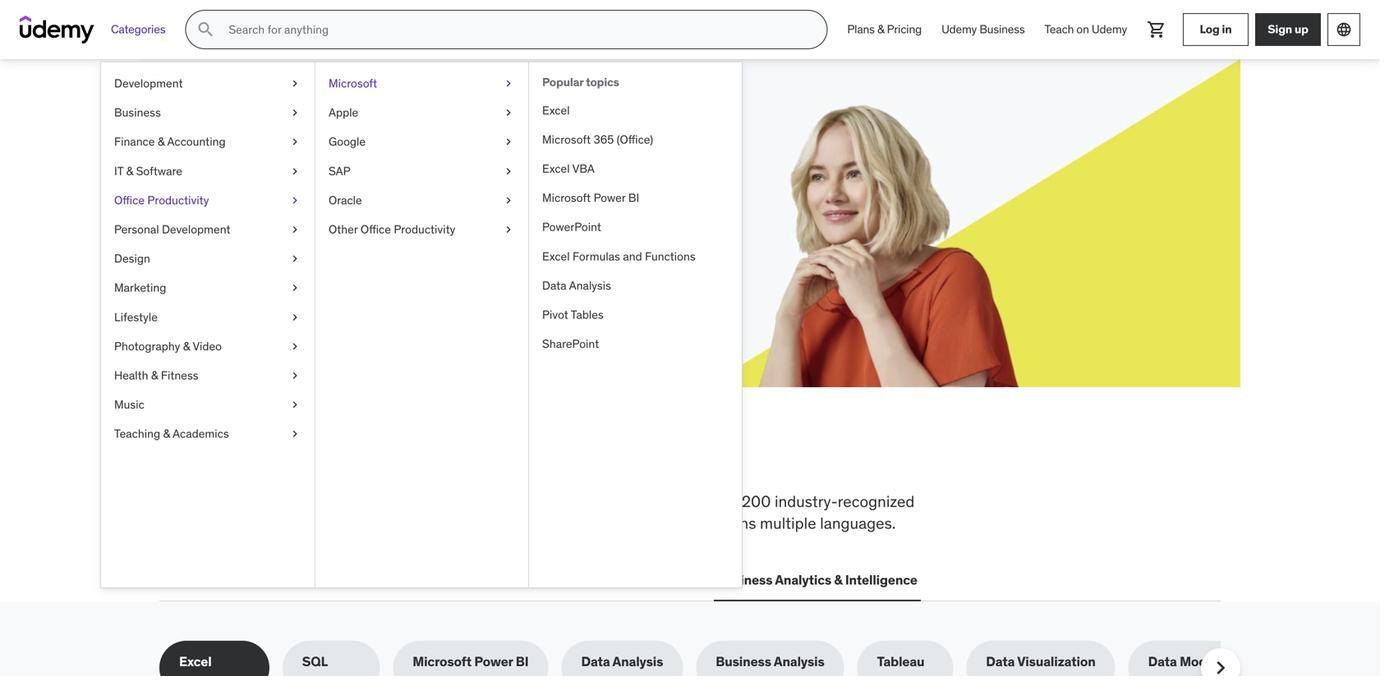 Task type: vqa. For each thing, say whether or not it's contained in the screenshot.
bottommost no
no



Task type: locate. For each thing, give the bounding box(es) containing it.
apple
[[329, 105, 358, 120]]

0 vertical spatial productivity
[[147, 193, 209, 208]]

1 horizontal spatial your
[[340, 131, 400, 165]]

in
[[1222, 22, 1232, 37], [517, 438, 549, 481]]

1 vertical spatial development
[[162, 222, 230, 237]]

business for business analysis
[[716, 654, 771, 671]]

1 horizontal spatial analysis
[[612, 654, 663, 671]]

software
[[136, 164, 182, 179]]

your up 'with'
[[340, 131, 400, 165]]

and down powerpoint link
[[623, 249, 642, 264]]

xsmall image for teaching & academics
[[288, 426, 301, 443]]

xsmall image inside office productivity link
[[288, 193, 301, 209]]

office productivity link
[[101, 186, 315, 215]]

microsoft power bi
[[542, 191, 639, 205], [413, 654, 529, 671]]

critical
[[226, 492, 272, 512]]

udemy business link
[[932, 10, 1035, 49]]

skills inside covering critical workplace skills to technical topics, including prep content for over 200 industry-recognized certifications, our catalog supports well-rounded professional development and spans multiple languages.
[[352, 492, 386, 512]]

xsmall image inside business 'link'
[[288, 105, 301, 121]]

xsmall image inside sap link
[[502, 163, 515, 179]]

xsmall image
[[288, 76, 301, 92], [288, 105, 301, 121], [502, 105, 515, 121], [502, 134, 515, 150], [288, 163, 301, 179], [502, 163, 515, 179], [502, 193, 515, 209], [288, 222, 301, 238], [502, 222, 515, 238], [288, 426, 301, 443]]

for inside covering critical workplace skills to technical topics, including prep content for over 200 industry-recognized certifications, our catalog supports well-rounded professional development and spans multiple languages.
[[685, 492, 704, 512]]

development right web
[[193, 572, 275, 589]]

skills
[[219, 131, 292, 165]]

data
[[542, 278, 567, 293], [500, 572, 528, 589], [581, 654, 610, 671], [986, 654, 1015, 671], [1148, 654, 1177, 671]]

our
[[258, 514, 280, 534]]

0 horizontal spatial and
[[623, 249, 642, 264]]

xsmall image inside google link
[[502, 134, 515, 150]]

0 horizontal spatial power
[[474, 654, 513, 671]]

0 vertical spatial data analysis
[[542, 278, 611, 293]]

potential
[[294, 171, 346, 188]]

vba
[[572, 161, 595, 176]]

your up "through"
[[266, 171, 291, 188]]

excel inside 'link'
[[542, 103, 570, 118]]

office up personal
[[114, 193, 145, 208]]

tables
[[571, 308, 604, 322]]

for left over
[[685, 492, 704, 512]]

business for business analytics & intelligence
[[717, 572, 773, 589]]

& for video
[[183, 339, 190, 354]]

& right health
[[151, 368, 158, 383]]

office
[[114, 193, 145, 208], [361, 222, 391, 237]]

excel inside topic filters element
[[179, 654, 212, 671]]

choose a language image
[[1336, 21, 1352, 38]]

Search for anything text field
[[225, 16, 807, 44]]

leadership button
[[409, 561, 483, 601]]

for up potential
[[297, 131, 335, 165]]

xsmall image inside music "link"
[[288, 397, 301, 413]]

in right log
[[1222, 22, 1232, 37]]

google link
[[315, 127, 528, 157]]

multiple
[[760, 514, 816, 534]]

finance
[[114, 134, 155, 149]]

photography
[[114, 339, 180, 354]]

data analysis inside topic filters element
[[581, 654, 663, 671]]

& right analytics at the right of the page
[[834, 572, 842, 589]]

business for business
[[114, 105, 161, 120]]

skills up workplace
[[272, 438, 361, 481]]

xsmall image for oracle
[[502, 193, 515, 209]]

web
[[163, 572, 191, 589]]

1 vertical spatial data analysis
[[581, 654, 663, 671]]

office productivity
[[114, 193, 209, 208]]

0 vertical spatial it
[[114, 164, 123, 179]]

xsmall image inside photography & video link
[[288, 339, 301, 355]]

lifestyle
[[114, 310, 158, 325]]

all the skills you need in one place
[[159, 438, 706, 481]]

udemy right pricing
[[942, 22, 977, 37]]

xsmall image
[[502, 76, 515, 92], [288, 134, 301, 150], [288, 193, 301, 209], [288, 251, 301, 267], [288, 280, 301, 296], [288, 310, 301, 326], [288, 339, 301, 355], [288, 368, 301, 384], [288, 397, 301, 413]]

xsmall image for google
[[502, 134, 515, 150]]

personal
[[114, 222, 159, 237]]

xsmall image inside design "link"
[[288, 251, 301, 267]]

development for web
[[193, 572, 275, 589]]

1 horizontal spatial productivity
[[394, 222, 455, 237]]

skills up supports
[[352, 492, 386, 512]]

pivot tables link
[[529, 301, 742, 330]]

development
[[590, 514, 681, 534]]

0 vertical spatial bi
[[628, 191, 639, 205]]

submit search image
[[196, 20, 216, 39]]

sign
[[1268, 22, 1292, 37]]

bi inside topic filters element
[[516, 654, 529, 671]]

development down categories dropdown button
[[114, 76, 183, 91]]

1 horizontal spatial and
[[685, 514, 711, 534]]

& for fitness
[[151, 368, 158, 383]]

xsmall image for finance & accounting
[[288, 134, 301, 150]]

categories
[[111, 22, 165, 37]]

2 horizontal spatial analysis
[[774, 654, 825, 671]]

formulas
[[573, 249, 620, 264]]

xsmall image for business
[[288, 105, 301, 121]]

udemy right on
[[1092, 22, 1127, 37]]

0 vertical spatial office
[[114, 193, 145, 208]]

xsmall image inside apple 'link'
[[502, 105, 515, 121]]

1 vertical spatial bi
[[516, 654, 529, 671]]

you
[[367, 438, 426, 481]]

in up including
[[517, 438, 549, 481]]

development
[[114, 76, 183, 91], [162, 222, 230, 237], [193, 572, 275, 589]]

data analysis
[[542, 278, 611, 293], [581, 654, 663, 671]]

& left software
[[126, 164, 133, 179]]

power
[[594, 191, 626, 205], [474, 654, 513, 671]]

business inside business 'link'
[[114, 105, 161, 120]]

15.
[[337, 190, 353, 207]]

office right the other
[[361, 222, 391, 237]]

1 horizontal spatial microsoft power bi
[[542, 191, 639, 205]]

microsoft 365 (office)
[[542, 132, 653, 147]]

finance & accounting link
[[101, 127, 315, 157]]

it inside button
[[295, 572, 306, 589]]

& left video
[[183, 339, 190, 354]]

xsmall image inside the development link
[[288, 76, 301, 92]]

0 horizontal spatial analysis
[[569, 278, 611, 293]]

microsoft down excel vba
[[542, 191, 591, 205]]

sharepoint link
[[529, 330, 742, 359]]

1 horizontal spatial power
[[594, 191, 626, 205]]

& for software
[[126, 164, 133, 179]]

1 vertical spatial productivity
[[394, 222, 455, 237]]

0 horizontal spatial it
[[114, 164, 123, 179]]

academics
[[173, 427, 229, 442]]

data analysis inside data analysis link
[[542, 278, 611, 293]]

popular
[[542, 75, 583, 90]]

personal development
[[114, 222, 230, 237]]

xsmall image inside finance & accounting link
[[288, 134, 301, 150]]

1 vertical spatial skills
[[352, 492, 386, 512]]

xsmall image inside the microsoft link
[[502, 76, 515, 92]]

0 vertical spatial power
[[594, 191, 626, 205]]

0 horizontal spatial for
[[297, 131, 335, 165]]

1 horizontal spatial office
[[361, 222, 391, 237]]

productivity up the personal development
[[147, 193, 209, 208]]

1 vertical spatial for
[[685, 492, 704, 512]]

200
[[742, 492, 771, 512]]

& right teaching on the bottom
[[163, 427, 170, 442]]

communication
[[600, 572, 697, 589]]

plans & pricing link
[[837, 10, 932, 49]]

1 vertical spatial your
[[266, 171, 291, 188]]

it down finance
[[114, 164, 123, 179]]

productivity down the oracle link
[[394, 222, 455, 237]]

leadership
[[412, 572, 480, 589]]

1 vertical spatial in
[[517, 438, 549, 481]]

microsoft down 'leadership' button
[[413, 654, 472, 671]]

0 vertical spatial for
[[297, 131, 335, 165]]

up
[[1295, 22, 1308, 37]]

xsmall image inside the oracle link
[[502, 193, 515, 209]]

it left certifications
[[295, 572, 306, 589]]

1 vertical spatial power
[[474, 654, 513, 671]]

industry-
[[775, 492, 838, 512]]

skills
[[272, 438, 361, 481], [352, 492, 386, 512]]

certifications,
[[159, 514, 254, 534]]

xsmall image inside teaching & academics link
[[288, 426, 301, 443]]

1 vertical spatial microsoft power bi
[[413, 654, 529, 671]]

xsmall image inside lifestyle link
[[288, 310, 301, 326]]

plans
[[847, 22, 875, 37]]

1 vertical spatial and
[[685, 514, 711, 534]]

xsmall image inside other office productivity link
[[502, 222, 515, 238]]

microsoft 365 (office) link
[[529, 125, 742, 154]]

teaching & academics
[[114, 427, 229, 442]]

0 horizontal spatial udemy
[[942, 22, 977, 37]]

development down office productivity link
[[162, 222, 230, 237]]

xsmall image for sap
[[502, 163, 515, 179]]

microsoft power bi inside microsoft element
[[542, 191, 639, 205]]

0 horizontal spatial bi
[[516, 654, 529, 671]]

1 horizontal spatial udemy
[[1092, 22, 1127, 37]]

all
[[159, 438, 208, 481]]

it & software link
[[101, 157, 315, 186]]

on
[[1077, 22, 1089, 37]]

analysis inside microsoft element
[[569, 278, 611, 293]]

supports
[[340, 514, 401, 534]]

1 vertical spatial it
[[295, 572, 306, 589]]

xsmall image inside the personal development link
[[288, 222, 301, 238]]

xsmall image for personal development
[[288, 222, 301, 238]]

sign up link
[[1255, 13, 1321, 46]]

it certifications button
[[292, 561, 396, 601]]

and
[[623, 249, 642, 264], [685, 514, 711, 534]]

1 horizontal spatial it
[[295, 572, 306, 589]]

1 horizontal spatial for
[[685, 492, 704, 512]]

2 vertical spatial development
[[193, 572, 275, 589]]

0 vertical spatial and
[[623, 249, 642, 264]]

0 vertical spatial development
[[114, 76, 183, 91]]

bi inside microsoft element
[[628, 191, 639, 205]]

1 horizontal spatial in
[[1222, 22, 1232, 37]]

& for pricing
[[877, 22, 884, 37]]

& for academics
[[163, 427, 170, 442]]

0 horizontal spatial in
[[517, 438, 549, 481]]

& right finance
[[158, 134, 165, 149]]

business inside button
[[717, 572, 773, 589]]

xsmall image inside it & software link
[[288, 163, 301, 179]]

log
[[1200, 22, 1220, 37]]

your
[[340, 131, 400, 165], [266, 171, 291, 188]]

google
[[329, 134, 366, 149]]

development inside button
[[193, 572, 275, 589]]

0 horizontal spatial your
[[266, 171, 291, 188]]

development link
[[101, 69, 315, 98]]

xsmall image inside marketing link
[[288, 280, 301, 296]]

content
[[628, 492, 682, 512]]

0 horizontal spatial office
[[114, 193, 145, 208]]

for inside skills for your future expand your potential with a course. starting at just $12.99 through dec 15.
[[297, 131, 335, 165]]

marketing
[[114, 281, 166, 295]]

and down over
[[685, 514, 711, 534]]

photography & video
[[114, 339, 222, 354]]

1 horizontal spatial bi
[[628, 191, 639, 205]]

excel formulas and functions link
[[529, 242, 742, 271]]

1 vertical spatial office
[[361, 222, 391, 237]]

business inside topic filters element
[[716, 654, 771, 671]]

marketing link
[[101, 274, 315, 303]]

xsmall image inside health & fitness link
[[288, 368, 301, 384]]

0 horizontal spatial microsoft power bi
[[413, 654, 529, 671]]

pricing
[[887, 22, 922, 37]]

health & fitness link
[[101, 361, 315, 391]]

& right the plans
[[877, 22, 884, 37]]

0 vertical spatial microsoft power bi
[[542, 191, 639, 205]]



Task type: describe. For each thing, give the bounding box(es) containing it.
lifestyle link
[[101, 303, 315, 332]]

expand
[[219, 171, 263, 188]]

sign up
[[1268, 22, 1308, 37]]

xsmall image for other office productivity
[[502, 222, 515, 238]]

certifications
[[309, 572, 392, 589]]

spans
[[715, 514, 756, 534]]

business inside udemy business link
[[980, 22, 1025, 37]]

microsoft inside topic filters element
[[413, 654, 472, 671]]

covering
[[159, 492, 222, 512]]

photography & video link
[[101, 332, 315, 361]]

0 horizontal spatial productivity
[[147, 193, 209, 208]]

analytics
[[775, 572, 831, 589]]

design link
[[101, 244, 315, 274]]

& inside button
[[834, 572, 842, 589]]

apple link
[[315, 98, 528, 127]]

sql
[[302, 654, 328, 671]]

microsoft power bi inside topic filters element
[[413, 654, 529, 671]]

well-
[[405, 514, 439, 534]]

data inside button
[[500, 572, 528, 589]]

accounting
[[167, 134, 226, 149]]

udemy image
[[20, 16, 94, 44]]

a
[[377, 171, 384, 188]]

xsmall image for microsoft
[[502, 76, 515, 92]]

video
[[193, 339, 222, 354]]

other office productivity
[[329, 222, 455, 237]]

other
[[329, 222, 358, 237]]

2 udemy from the left
[[1092, 22, 1127, 37]]

and inside covering critical workplace skills to technical topics, including prep content for over 200 industry-recognized certifications, our catalog supports well-rounded professional development and spans multiple languages.
[[685, 514, 711, 534]]

starting
[[434, 171, 481, 188]]

log in
[[1200, 22, 1232, 37]]

excel formulas and functions
[[542, 249, 696, 264]]

it for it & software
[[114, 164, 123, 179]]

microsoft up apple
[[329, 76, 377, 91]]

power inside microsoft element
[[594, 191, 626, 205]]

health
[[114, 368, 148, 383]]

xsmall image for lifestyle
[[288, 310, 301, 326]]

just
[[499, 171, 520, 188]]

xsmall image for apple
[[502, 105, 515, 121]]

place
[[620, 438, 706, 481]]

microsoft power bi link
[[529, 184, 742, 213]]

powerpoint
[[542, 220, 601, 235]]

skills for your future expand your potential with a course. starting at just $12.99 through dec 15.
[[219, 131, 520, 207]]

teaching & academics link
[[101, 420, 315, 449]]

the
[[214, 438, 266, 481]]

0 vertical spatial skills
[[272, 438, 361, 481]]

intelligence
[[845, 572, 918, 589]]

modeling
[[1180, 654, 1237, 671]]

& for accounting
[[158, 134, 165, 149]]

professional
[[501, 514, 586, 534]]

microsoft up excel vba
[[542, 132, 591, 147]]

pivot
[[542, 308, 568, 322]]

oracle link
[[315, 186, 528, 215]]

microsoft link
[[315, 69, 528, 98]]

popular topics
[[542, 75, 619, 90]]

music
[[114, 398, 144, 412]]

finance & accounting
[[114, 134, 226, 149]]

xsmall image for marketing
[[288, 280, 301, 296]]

xsmall image for development
[[288, 76, 301, 92]]

science
[[531, 572, 580, 589]]

business analysis
[[716, 654, 825, 671]]

sap link
[[315, 157, 528, 186]]

data modeling
[[1148, 654, 1237, 671]]

excel vba
[[542, 161, 595, 176]]

data visualization
[[986, 654, 1096, 671]]

languages.
[[820, 514, 896, 534]]

microsoft element
[[528, 62, 742, 588]]

power inside topic filters element
[[474, 654, 513, 671]]

one
[[555, 438, 614, 481]]

xsmall image for design
[[288, 251, 301, 267]]

design
[[114, 251, 150, 266]]

prep
[[592, 492, 624, 512]]

teach on udemy link
[[1035, 10, 1137, 49]]

log in link
[[1183, 13, 1249, 46]]

catalog
[[284, 514, 336, 534]]

future
[[405, 131, 485, 165]]

topics,
[[474, 492, 521, 512]]

at
[[484, 171, 496, 188]]

pivot tables
[[542, 308, 604, 322]]

covering critical workplace skills to technical topics, including prep content for over 200 industry-recognized certifications, our catalog supports well-rounded professional development and spans multiple languages.
[[159, 492, 915, 534]]

technical
[[408, 492, 471, 512]]

0 vertical spatial your
[[340, 131, 400, 165]]

categories button
[[101, 10, 175, 49]]

business analytics & intelligence button
[[714, 561, 921, 601]]

health & fitness
[[114, 368, 198, 383]]

and inside microsoft element
[[623, 249, 642, 264]]

xsmall image for office productivity
[[288, 193, 301, 209]]

xsmall image for music
[[288, 397, 301, 413]]

development for personal
[[162, 222, 230, 237]]

need
[[432, 438, 511, 481]]

data science
[[500, 572, 580, 589]]

business link
[[101, 98, 315, 127]]

xsmall image for health & fitness
[[288, 368, 301, 384]]

tableau
[[877, 654, 925, 671]]

course.
[[388, 171, 430, 188]]

music link
[[101, 391, 315, 420]]

web development
[[163, 572, 275, 589]]

xsmall image for it & software
[[288, 163, 301, 179]]

functions
[[645, 249, 696, 264]]

teach
[[1045, 22, 1074, 37]]

xsmall image for photography & video
[[288, 339, 301, 355]]

0 vertical spatial in
[[1222, 22, 1232, 37]]

recognized
[[838, 492, 915, 512]]

it for it certifications
[[295, 572, 306, 589]]

topic filters element
[[159, 642, 1257, 677]]

1 udemy from the left
[[942, 22, 977, 37]]

data analysis link
[[529, 271, 742, 301]]

data inside microsoft element
[[542, 278, 567, 293]]

web development button
[[159, 561, 279, 601]]

udemy business
[[942, 22, 1025, 37]]

next image
[[1208, 656, 1234, 677]]

fitness
[[161, 368, 198, 383]]

topics
[[586, 75, 619, 90]]

(office)
[[617, 132, 653, 147]]

shopping cart with 0 items image
[[1147, 20, 1167, 39]]

through
[[261, 190, 308, 207]]

dec
[[311, 190, 334, 207]]



